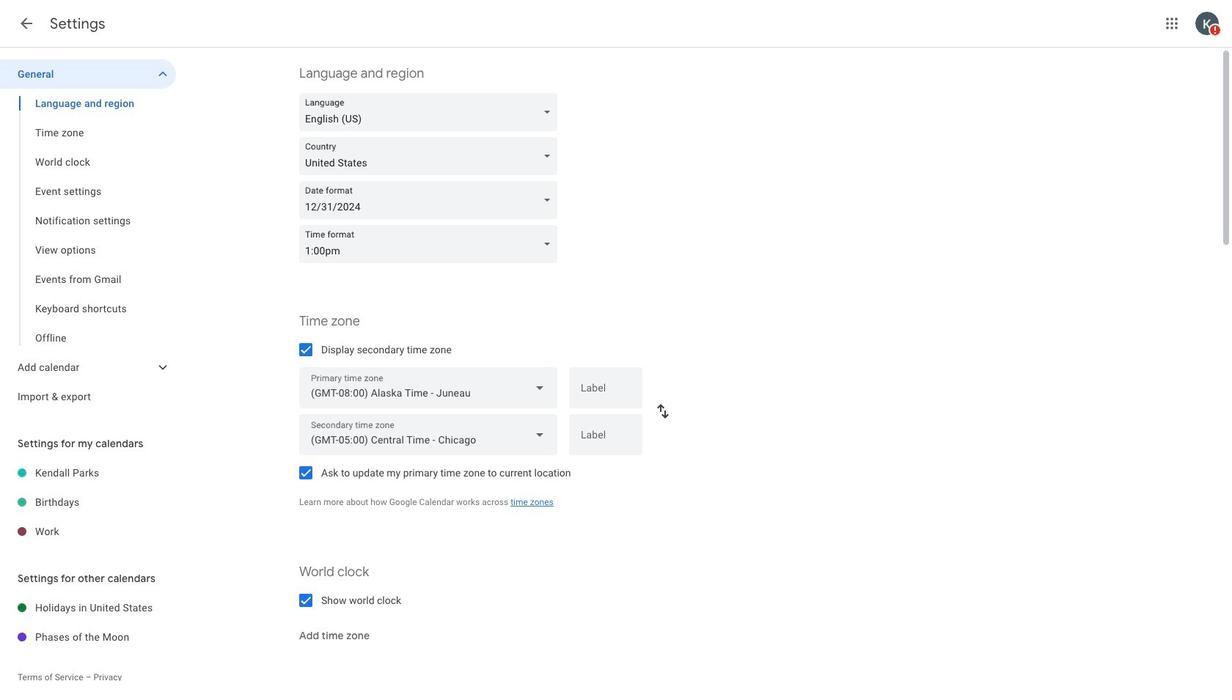 Task type: describe. For each thing, give the bounding box(es) containing it.
work tree item
[[0, 517, 176, 547]]

1 tree from the top
[[0, 59, 176, 412]]

holidays in united states tree item
[[0, 594, 176, 623]]

birthdays tree item
[[0, 488, 176, 517]]

phases of the moon tree item
[[0, 623, 176, 652]]

Label for secondary time zone. text field
[[581, 430, 631, 450]]

go back image
[[18, 15, 35, 32]]



Task type: locate. For each thing, give the bounding box(es) containing it.
general tree item
[[0, 59, 176, 89]]

0 vertical spatial tree
[[0, 59, 176, 412]]

3 tree from the top
[[0, 594, 176, 652]]

swap time zones image
[[654, 403, 672, 420]]

1 vertical spatial tree
[[0, 459, 176, 547]]

group
[[0, 89, 176, 353]]

None field
[[299, 93, 563, 131], [299, 137, 563, 175], [299, 181, 563, 219], [299, 225, 563, 263], [299, 368, 558, 409], [299, 415, 558, 456], [299, 93, 563, 131], [299, 137, 563, 175], [299, 181, 563, 219], [299, 225, 563, 263], [299, 368, 558, 409], [299, 415, 558, 456]]

Label for primary time zone. text field
[[581, 383, 631, 404]]

2 vertical spatial tree
[[0, 594, 176, 652]]

heading
[[50, 15, 105, 33]]

2 tree from the top
[[0, 459, 176, 547]]

tree
[[0, 59, 176, 412], [0, 459, 176, 547], [0, 594, 176, 652]]

kendall parks tree item
[[0, 459, 176, 488]]



Task type: vqa. For each thing, say whether or not it's contained in the screenshot.
bottommost tree
yes



